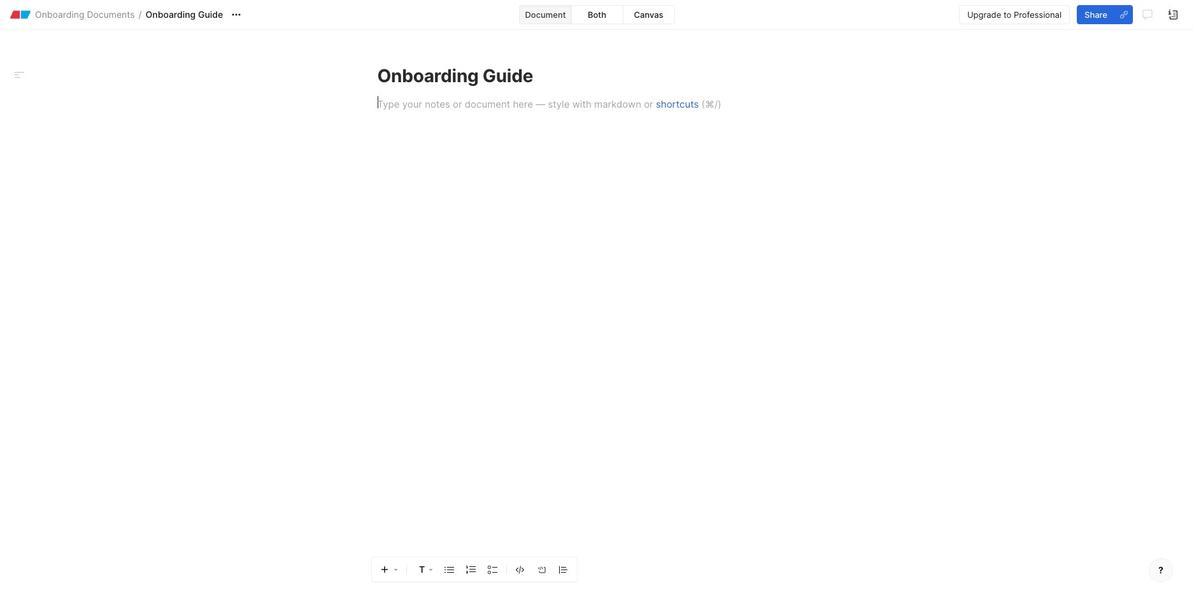 Task type: locate. For each thing, give the bounding box(es) containing it.
both
[[588, 10, 607, 20]]

2 horizontal spatial onboarding
[[378, 65, 479, 87]]

document button
[[520, 6, 571, 24]]

?
[[1159, 565, 1164, 575]]

onboarding for onboarding documents / onboarding guide
[[35, 9, 84, 20]]

t button
[[412, 561, 436, 578]]

0 vertical spatial guide
[[198, 9, 223, 20]]

canvas button
[[624, 6, 674, 24]]

1 vertical spatial guide
[[483, 65, 533, 87]]

1 horizontal spatial guide
[[483, 65, 533, 87]]

onboarding
[[35, 9, 84, 20], [146, 9, 196, 20], [378, 65, 479, 87]]

t
[[419, 564, 425, 575]]

upgrade to professional
[[968, 9, 1062, 19]]

onboarding documents / onboarding guide
[[35, 9, 223, 20]]

0 horizontal spatial guide
[[198, 9, 223, 20]]

professional
[[1014, 9, 1062, 19]]

/
[[139, 9, 142, 20]]

0 horizontal spatial onboarding
[[35, 9, 84, 20]]

share button
[[1077, 5, 1116, 24], [1077, 5, 1116, 24]]

documents
[[87, 9, 135, 20]]

guide
[[198, 9, 223, 20], [483, 65, 533, 87]]

upgrade to professional button
[[960, 5, 1070, 24]]



Task type: vqa. For each thing, say whether or not it's contained in the screenshot.
EMAIL ADDRESS OR NAME text field
no



Task type: describe. For each thing, give the bounding box(es) containing it.
both button
[[572, 6, 623, 24]]

shortcuts button
[[656, 95, 699, 114]]

upgrade
[[968, 9, 1002, 19]]

onboarding for onboarding guide
[[378, 65, 479, 87]]

canvas
[[634, 10, 664, 20]]

shortcuts
[[656, 98, 699, 110]]

document
[[525, 10, 566, 20]]

share
[[1085, 9, 1108, 19]]

to
[[1004, 9, 1012, 19]]

? button
[[1149, 558, 1174, 582]]

shortcuts text field
[[378, 95, 817, 309]]

1 horizontal spatial onboarding
[[146, 9, 196, 20]]

onboarding guide
[[378, 65, 533, 87]]



